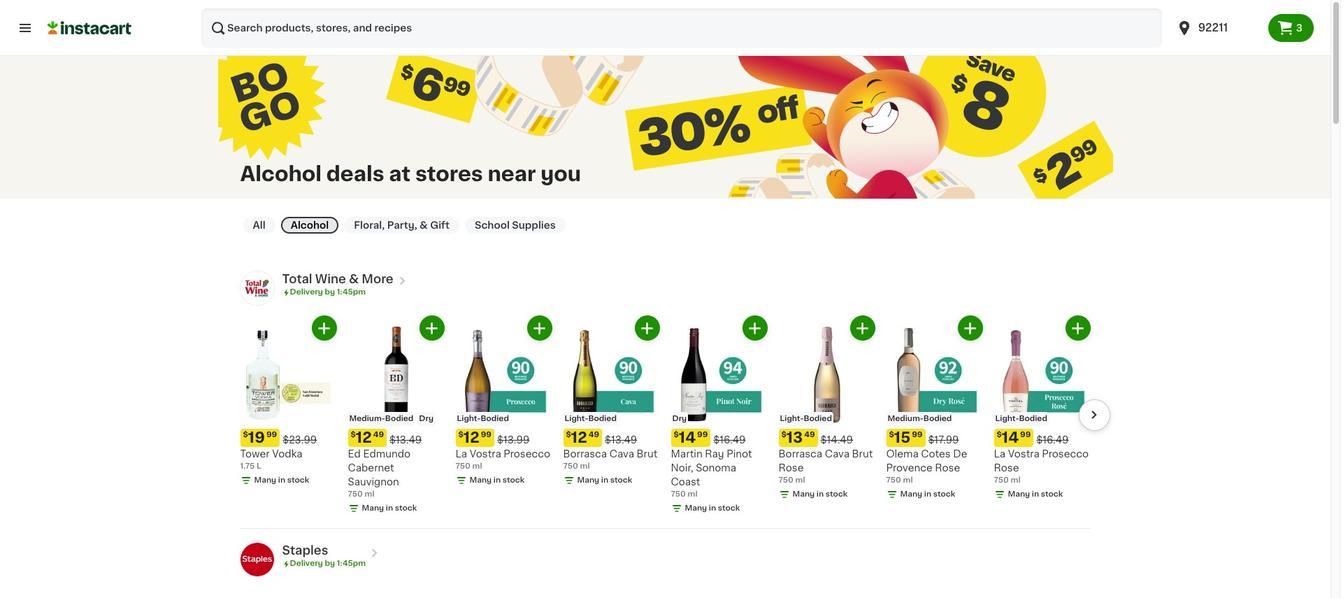 Task type: vqa. For each thing, say whether or not it's contained in the screenshot.


Task type: describe. For each thing, give the bounding box(es) containing it.
cava for 13
[[825, 449, 850, 459]]

many in stock for tower vodka
[[254, 477, 309, 484]]

8 product group from the left
[[994, 316, 1091, 500]]

light-bodied for $ 14 99
[[996, 415, 1048, 423]]

light- for $ 13 49
[[780, 415, 804, 423]]

ray
[[705, 449, 724, 459]]

$12.49 original price: $13.49 element for edmundo
[[348, 429, 445, 447]]

many in stock for martin ray pinot noir, sonoma coast
[[685, 505, 740, 512]]

$14.99 original price: $16.49 element for vostra
[[994, 429, 1091, 447]]

floral, party, & gift link
[[344, 217, 459, 234]]

3 product group from the left
[[456, 316, 552, 486]]

15
[[895, 430, 911, 445]]

12 for borrasca
[[571, 430, 587, 445]]

$13.49 original price: $14.49 element
[[779, 429, 875, 447]]

light- for $ 12 49
[[565, 415, 589, 423]]

add image for la vostra prosecco
[[531, 320, 548, 337]]

school
[[475, 220, 510, 230]]

light-bodied for $ 13 49
[[780, 415, 832, 423]]

rose for 13
[[779, 463, 804, 473]]

$12.99 original price: $13.99 element
[[456, 429, 552, 447]]

many in stock for borrasca cava brut
[[577, 477, 633, 484]]

ml inside martin ray pinot noir, sonoma coast 750 ml
[[688, 491, 698, 498]]

all
[[253, 220, 266, 230]]

many for olema cotes de provence rose
[[901, 491, 923, 498]]

near
[[488, 163, 536, 184]]

$ for martin ray pinot noir, sonoma coast
[[674, 431, 679, 439]]

olema cotes de provence rose 750 ml
[[887, 449, 968, 484]]

tower
[[240, 449, 270, 459]]

la vostra prosecco rose 750 ml
[[994, 449, 1089, 484]]

750 inside borrasca cava brut 750 ml
[[563, 463, 578, 470]]

5 product group from the left
[[671, 316, 768, 514]]

1:45pm for total wine & more
[[337, 288, 366, 296]]

19
[[248, 430, 265, 445]]

many in stock for olema cotes de provence rose
[[901, 491, 956, 498]]

floral, party, & gift
[[354, 220, 450, 230]]

instacart logo image
[[48, 20, 132, 36]]

$14.49
[[821, 435, 853, 445]]

borrasca cava brut 750 ml
[[563, 449, 658, 470]]

brut for 13
[[852, 449, 873, 459]]

medium-bodied
[[888, 415, 952, 423]]

add image for borrasca cava brut rose
[[854, 320, 872, 337]]

delivery for staples
[[290, 560, 323, 568]]

12 for ed
[[356, 430, 372, 445]]

bodied for $ 12 49
[[589, 415, 617, 423]]

99 for l
[[266, 431, 277, 439]]

l
[[257, 463, 261, 470]]

$ for la vostra prosecco
[[459, 431, 464, 439]]

by for staples
[[325, 560, 335, 568]]

many in stock for la vostra prosecco
[[470, 477, 525, 484]]

add image for 12
[[639, 320, 656, 337]]

2 product group from the left
[[348, 316, 445, 514]]

ml inside olema cotes de provence rose 750 ml
[[903, 477, 913, 484]]

add image for 15
[[962, 320, 979, 337]]

1.75
[[240, 463, 255, 470]]

$ for borrasca cava brut
[[566, 431, 571, 439]]

bodied for $ 14 99
[[1019, 415, 1048, 423]]

ml inside la vostra prosecco rose 750 ml
[[1011, 477, 1021, 484]]

99 for rose
[[1021, 431, 1031, 439]]

92211
[[1199, 22, 1228, 33]]

$14.99 original price: $16.49 element for ray
[[671, 429, 768, 447]]

total wine & more
[[282, 274, 394, 285]]

medium- for medium-bodied
[[888, 415, 924, 423]]

$15.99 original price: $17.99 element
[[887, 429, 983, 447]]

many for tower vodka
[[254, 477, 276, 484]]

alcohol deals at stores near you main content
[[0, 0, 1331, 598]]

$ 12 49 for ed
[[351, 430, 384, 445]]

cava for 12
[[610, 449, 634, 459]]

3 button
[[1269, 14, 1314, 42]]

add image for 19
[[315, 320, 333, 337]]

vostra for 12
[[470, 449, 501, 459]]

1 dry from the left
[[419, 415, 434, 423]]

total wine & more image
[[240, 271, 274, 305]]

in for borrasca cava brut rose
[[817, 491, 824, 498]]

$16.49 for pinot
[[714, 435, 746, 445]]

many in stock for ed edmundo cabernet sauvignon
[[362, 505, 417, 512]]

deals
[[327, 163, 384, 184]]

product group containing 15
[[887, 316, 983, 500]]

49 for borrasca cava brut
[[589, 431, 600, 439]]

stock for borrasca cava brut rose
[[826, 491, 848, 498]]

14 for martin
[[679, 430, 696, 445]]

product group containing 19
[[240, 316, 337, 486]]

la for 14
[[994, 449, 1006, 459]]

all link
[[243, 217, 275, 234]]

alcohol for alcohol
[[291, 220, 329, 230]]

light-bodied for $ 12 49
[[565, 415, 617, 423]]

stock for ed edmundo cabernet sauvignon
[[395, 505, 417, 512]]

staples
[[282, 545, 328, 556]]

coast
[[671, 477, 701, 487]]

4 product group from the left
[[563, 316, 660, 486]]

la for 12
[[456, 449, 467, 459]]

13
[[787, 430, 803, 445]]

light-bodied for $ 12 99
[[457, 415, 509, 423]]

brut for 12
[[637, 449, 658, 459]]

borrasca for 12
[[563, 449, 607, 459]]

bodied for $ 12 99
[[481, 415, 509, 423]]

49 for ed edmundo cabernet sauvignon
[[373, 431, 384, 439]]

item carousel region
[[221, 316, 1110, 523]]

many for la vostra prosecco rose
[[1008, 491, 1031, 498]]

in for olema cotes de provence rose
[[925, 491, 932, 498]]

3
[[1297, 23, 1303, 33]]



Task type: locate. For each thing, give the bounding box(es) containing it.
1 horizontal spatial borrasca
[[779, 449, 823, 459]]

7 product group from the left
[[887, 316, 983, 500]]

many in stock down la vostra prosecco 750 ml
[[470, 477, 525, 484]]

3 light-bodied from the left
[[780, 415, 832, 423]]

medium-bodied dry
[[349, 415, 434, 423]]

delivery down total on the top of page
[[290, 288, 323, 296]]

2 $14.99 original price: $16.49 element from the left
[[994, 429, 1091, 447]]

alcohol
[[240, 163, 322, 184], [291, 220, 329, 230]]

$ up tower
[[243, 431, 248, 439]]

ml inside la vostra prosecco 750 ml
[[473, 463, 482, 470]]

bodied for $ 13 49
[[804, 415, 832, 423]]

Search field
[[201, 8, 1162, 48]]

stock down la vostra prosecco 750 ml
[[503, 477, 525, 484]]

delivery
[[290, 288, 323, 296], [290, 560, 323, 568]]

1 $13.49 from the left
[[390, 435, 422, 445]]

by down the staples at left
[[325, 560, 335, 568]]

1 horizontal spatial dry
[[673, 415, 687, 423]]

school supplies link
[[465, 217, 566, 234]]

3 bodied from the left
[[589, 415, 617, 423]]

$14.99 original price: $16.49 element up la vostra prosecco rose 750 ml
[[994, 429, 1091, 447]]

many in stock down tower vodka 1.75 l
[[254, 477, 309, 484]]

1 vertical spatial by
[[325, 560, 335, 568]]

school supplies
[[475, 220, 556, 230]]

2 1:45pm from the top
[[337, 560, 366, 568]]

1:45pm for staples
[[337, 560, 366, 568]]

$23.99
[[283, 435, 317, 445]]

$ 13 49
[[782, 430, 815, 445]]

gift
[[430, 220, 450, 230]]

light-bodied
[[457, 415, 509, 423], [565, 415, 617, 423], [780, 415, 832, 423], [996, 415, 1048, 423]]

$16.49
[[714, 435, 746, 445], [1037, 435, 1069, 445]]

1 49 from the left
[[373, 431, 384, 439]]

4 light-bodied from the left
[[996, 415, 1048, 423]]

$ 14 99 up "martin"
[[674, 430, 708, 445]]

$13.99
[[497, 435, 530, 445]]

1 horizontal spatial vostra
[[1008, 449, 1040, 459]]

edmundo
[[363, 449, 411, 459]]

2 horizontal spatial add image
[[962, 320, 979, 337]]

& left gift
[[420, 220, 428, 230]]

& for party,
[[420, 220, 428, 230]]

bodied
[[385, 415, 414, 423], [481, 415, 509, 423], [589, 415, 617, 423], [804, 415, 832, 423], [924, 415, 952, 423], [1019, 415, 1048, 423]]

bodied for $ 15 99
[[924, 415, 952, 423]]

750 inside ed edmundo cabernet sauvignon 750 ml
[[348, 491, 363, 498]]

12 up borrasca cava brut 750 ml
[[571, 430, 587, 445]]

rose for 14
[[994, 463, 1020, 473]]

14
[[679, 430, 696, 445], [1002, 430, 1019, 445]]

noir,
[[671, 463, 694, 473]]

$ up la vostra prosecco rose 750 ml
[[997, 431, 1002, 439]]

pinot
[[727, 449, 752, 459]]

0 vertical spatial &
[[420, 220, 428, 230]]

49
[[373, 431, 384, 439], [589, 431, 600, 439], [805, 431, 815, 439]]

ml inside borrasca cava brut rose 750 ml
[[796, 477, 806, 484]]

alcohol right all
[[291, 220, 329, 230]]

la inside la vostra prosecco 750 ml
[[456, 449, 467, 459]]

& for wine
[[349, 274, 359, 285]]

$13.49 up edmundo
[[390, 435, 422, 445]]

2 vostra from the left
[[1008, 449, 1040, 459]]

3 add image from the left
[[746, 320, 764, 337]]

49 down medium-bodied dry
[[373, 431, 384, 439]]

92211 button
[[1176, 8, 1260, 48]]

in down olema cotes de provence rose 750 ml at bottom right
[[925, 491, 932, 498]]

0 horizontal spatial $ 14 99
[[674, 430, 708, 445]]

8 $ from the left
[[997, 431, 1002, 439]]

cabernet
[[348, 463, 394, 473]]

49 for borrasca cava brut rose
[[805, 431, 815, 439]]

delivery by 1:45pm
[[290, 288, 366, 296], [290, 560, 366, 568]]

dry
[[419, 415, 434, 423], [673, 415, 687, 423]]

light-bodied up borrasca cava brut 750 ml
[[565, 415, 617, 423]]

5 add image from the left
[[1070, 320, 1087, 337]]

0 horizontal spatial add image
[[315, 320, 333, 337]]

$ up "martin"
[[674, 431, 679, 439]]

alcohol for alcohol deals at stores near you
[[240, 163, 322, 184]]

1 horizontal spatial 14
[[1002, 430, 1019, 445]]

750 inside borrasca cava brut rose 750 ml
[[779, 477, 794, 484]]

la
[[456, 449, 467, 459], [994, 449, 1006, 459]]

$ 14 99
[[674, 430, 708, 445], [997, 430, 1031, 445]]

1 vostra from the left
[[470, 449, 501, 459]]

bodied up $13.49 original price: $14.49 element
[[804, 415, 832, 423]]

in for martin ray pinot noir, sonoma coast
[[709, 505, 716, 512]]

ed edmundo cabernet sauvignon 750 ml
[[348, 449, 411, 498]]

by
[[325, 288, 335, 296], [325, 560, 335, 568]]

99 right the 15
[[912, 431, 923, 439]]

stock down sauvignon
[[395, 505, 417, 512]]

$ 14 99 for martin
[[674, 430, 708, 445]]

$ for ed edmundo cabernet sauvignon
[[351, 431, 356, 439]]

99 for 750
[[481, 431, 492, 439]]

750 inside martin ray pinot noir, sonoma coast 750 ml
[[671, 491, 686, 498]]

49 right 13
[[805, 431, 815, 439]]

$19.99 original price: $23.99 element
[[240, 429, 337, 447]]

5 bodied from the left
[[924, 415, 952, 423]]

750 inside olema cotes de provence rose 750 ml
[[887, 477, 902, 484]]

stock for tower vodka
[[287, 477, 309, 484]]

12 up ed
[[356, 430, 372, 445]]

99 right '19'
[[266, 431, 277, 439]]

many in stock down borrasca cava brut rose 750 ml
[[793, 491, 848, 498]]

2 $13.49 from the left
[[605, 435, 637, 445]]

delivery by 1:45pm down the staples at left
[[290, 560, 366, 568]]

$12.49 original price: $13.49 element up edmundo
[[348, 429, 445, 447]]

stores
[[415, 163, 483, 184]]

0 horizontal spatial $14.99 original price: $16.49 element
[[671, 429, 768, 447]]

1 bodied from the left
[[385, 415, 414, 423]]

stock down la vostra prosecco rose 750 ml
[[1041, 491, 1064, 498]]

2 14 from the left
[[1002, 430, 1019, 445]]

$ up ed
[[351, 431, 356, 439]]

99 left $13.99
[[481, 431, 492, 439]]

2 12 from the left
[[464, 430, 480, 445]]

cava
[[610, 449, 634, 459], [825, 449, 850, 459]]

1 prosecco from the left
[[504, 449, 551, 459]]

3 12 from the left
[[571, 430, 587, 445]]

2 horizontal spatial 12
[[571, 430, 587, 445]]

many down borrasca cava brut rose 750 ml
[[793, 491, 815, 498]]

alcohol up all
[[240, 163, 322, 184]]

total
[[282, 274, 312, 285]]

0 horizontal spatial $ 12 49
[[351, 430, 384, 445]]

olema
[[887, 449, 919, 459]]

4 light- from the left
[[996, 415, 1019, 423]]

2 by from the top
[[325, 560, 335, 568]]

2 medium- from the left
[[888, 415, 924, 423]]

add image
[[315, 320, 333, 337], [639, 320, 656, 337], [962, 320, 979, 337]]

alcohol deals at stores near you
[[240, 163, 581, 184]]

light-bodied up la vostra prosecco rose 750 ml
[[996, 415, 1048, 423]]

1 horizontal spatial $ 12 49
[[566, 430, 600, 445]]

provence
[[887, 463, 933, 473]]

bodied up borrasca cava brut 750 ml
[[589, 415, 617, 423]]

stock down borrasca cava brut rose 750 ml
[[826, 491, 848, 498]]

2 $12.49 original price: $13.49 element from the left
[[563, 429, 660, 447]]

many in stock for borrasca cava brut rose
[[793, 491, 848, 498]]

2 bodied from the left
[[481, 415, 509, 423]]

stock for olema cotes de provence rose
[[934, 491, 956, 498]]

$ for tower vodka
[[243, 431, 248, 439]]

4 99 from the left
[[912, 431, 923, 439]]

cava inside borrasca cava brut rose 750 ml
[[825, 449, 850, 459]]

stock down olema cotes de provence rose 750 ml at bottom right
[[934, 491, 956, 498]]

99 up ray
[[697, 431, 708, 439]]

supplies
[[512, 220, 556, 230]]

more
[[362, 274, 394, 285]]

1 light-bodied from the left
[[457, 415, 509, 423]]

1 $16.49 from the left
[[714, 435, 746, 445]]

750 inside la vostra prosecco 750 ml
[[456, 463, 471, 470]]

0 horizontal spatial $12.49 original price: $13.49 element
[[348, 429, 445, 447]]

1 $ 14 99 from the left
[[674, 430, 708, 445]]

in for ed edmundo cabernet sauvignon
[[386, 505, 393, 512]]

brut inside borrasca cava brut 750 ml
[[637, 449, 658, 459]]

0 horizontal spatial 12
[[356, 430, 372, 445]]

bodied up $12.99 original price: $13.99 element
[[481, 415, 509, 423]]

sonoma
[[696, 463, 737, 473]]

stock for la vostra prosecco rose
[[1041, 491, 1064, 498]]

rose
[[779, 463, 804, 473], [936, 463, 961, 473], [994, 463, 1020, 473]]

$ 12 49 up borrasca cava brut 750 ml
[[566, 430, 600, 445]]

la vostra prosecco 750 ml
[[456, 449, 551, 470]]

add image for ed edmundo cabernet sauvignon
[[423, 320, 441, 337]]

1 99 from the left
[[266, 431, 277, 439]]

0 horizontal spatial la
[[456, 449, 467, 459]]

0 horizontal spatial $13.49
[[390, 435, 422, 445]]

$
[[243, 431, 248, 439], [351, 431, 356, 439], [459, 431, 464, 439], [566, 431, 571, 439], [674, 431, 679, 439], [782, 431, 787, 439], [889, 431, 895, 439], [997, 431, 1002, 439]]

martin
[[671, 449, 703, 459]]

0 horizontal spatial prosecco
[[504, 449, 551, 459]]

borrasca
[[563, 449, 607, 459], [779, 449, 823, 459]]

99 inside $ 12 99
[[481, 431, 492, 439]]

0 vertical spatial delivery
[[290, 288, 323, 296]]

vostra
[[470, 449, 501, 459], [1008, 449, 1040, 459]]

$12.49 original price: $13.49 element up borrasca cava brut 750 ml
[[563, 429, 660, 447]]

stock for borrasca cava brut
[[611, 477, 633, 484]]

2 99 from the left
[[481, 431, 492, 439]]

borrasca inside borrasca cava brut 750 ml
[[563, 449, 607, 459]]

delivery for total wine & more
[[290, 288, 323, 296]]

many for la vostra prosecco
[[470, 477, 492, 484]]

$13.49 for edmundo
[[390, 435, 422, 445]]

many for martin ray pinot noir, sonoma coast
[[685, 505, 707, 512]]

in down borrasca cava brut rose 750 ml
[[817, 491, 824, 498]]

$ for borrasca cava brut rose
[[782, 431, 787, 439]]

$13.49
[[390, 435, 422, 445], [605, 435, 637, 445]]

4 add image from the left
[[854, 320, 872, 337]]

$16.49 for prosecco
[[1037, 435, 1069, 445]]

3 49 from the left
[[805, 431, 815, 439]]

1 $12.49 original price: $13.49 element from the left
[[348, 429, 445, 447]]

2 horizontal spatial 49
[[805, 431, 815, 439]]

product group
[[240, 316, 337, 486], [348, 316, 445, 514], [456, 316, 552, 486], [563, 316, 660, 486], [671, 316, 768, 514], [779, 316, 875, 500], [887, 316, 983, 500], [994, 316, 1091, 500]]

in down borrasca cava brut 750 ml
[[601, 477, 609, 484]]

many down la vostra prosecco rose 750 ml
[[1008, 491, 1031, 498]]

2 delivery by 1:45pm from the top
[[290, 560, 366, 568]]

14 up la vostra prosecco rose 750 ml
[[1002, 430, 1019, 445]]

1 12 from the left
[[356, 430, 372, 445]]

many down sauvignon
[[362, 505, 384, 512]]

$ inside "$ 19 99"
[[243, 431, 248, 439]]

3 light- from the left
[[780, 415, 804, 423]]

5 $ from the left
[[674, 431, 679, 439]]

stock down martin ray pinot noir, sonoma coast 750 ml
[[718, 505, 740, 512]]

$ up borrasca cava brut 750 ml
[[566, 431, 571, 439]]

None search field
[[201, 8, 1162, 48]]

ml inside borrasca cava brut 750 ml
[[580, 463, 590, 470]]

1 14 from the left
[[679, 430, 696, 445]]

stock for la vostra prosecco
[[503, 477, 525, 484]]

many in stock down olema cotes de provence rose 750 ml at bottom right
[[901, 491, 956, 498]]

2 add image from the left
[[531, 320, 548, 337]]

1 horizontal spatial cava
[[825, 449, 850, 459]]

1 horizontal spatial rose
[[936, 463, 961, 473]]

2 la from the left
[[994, 449, 1006, 459]]

in down martin ray pinot noir, sonoma coast 750 ml
[[709, 505, 716, 512]]

many for borrasca cava brut rose
[[793, 491, 815, 498]]

vostra right de
[[1008, 449, 1040, 459]]

1:45pm
[[337, 288, 366, 296], [337, 560, 366, 568]]

2 delivery from the top
[[290, 560, 323, 568]]

3 add image from the left
[[962, 320, 979, 337]]

cava down $14.49
[[825, 449, 850, 459]]

vostra down $ 12 99
[[470, 449, 501, 459]]

in down la vostra prosecco rose 750 ml
[[1032, 491, 1040, 498]]

light-
[[457, 415, 481, 423], [565, 415, 589, 423], [780, 415, 804, 423], [996, 415, 1019, 423]]

delivery by 1:45pm for total wine & more
[[290, 288, 366, 296]]

$16.49 up pinot
[[714, 435, 746, 445]]

1 medium- from the left
[[349, 415, 385, 423]]

4 bodied from the left
[[804, 415, 832, 423]]

2 light-bodied from the left
[[565, 415, 617, 423]]

2 cava from the left
[[825, 449, 850, 459]]

product group containing 13
[[779, 316, 875, 500]]

by down wine
[[325, 288, 335, 296]]

0 vertical spatial alcohol
[[240, 163, 322, 184]]

many in stock for la vostra prosecco rose
[[1008, 491, 1064, 498]]

4 $ from the left
[[566, 431, 571, 439]]

99 up la vostra prosecco rose 750 ml
[[1021, 431, 1031, 439]]

rose inside la vostra prosecco rose 750 ml
[[994, 463, 1020, 473]]

you
[[541, 163, 581, 184]]

49 up borrasca cava brut 750 ml
[[589, 431, 600, 439]]

bodied up la vostra prosecco rose 750 ml
[[1019, 415, 1048, 423]]

$ 12 49
[[351, 430, 384, 445], [566, 430, 600, 445]]

2 $16.49 from the left
[[1037, 435, 1069, 445]]

99 inside '$ 15 99'
[[912, 431, 923, 439]]

0 horizontal spatial vostra
[[470, 449, 501, 459]]

light- up la vostra prosecco rose 750 ml
[[996, 415, 1019, 423]]

rose inside olema cotes de provence rose 750 ml
[[936, 463, 961, 473]]

2 horizontal spatial rose
[[994, 463, 1020, 473]]

1 $ from the left
[[243, 431, 248, 439]]

2 $ 12 49 from the left
[[566, 430, 600, 445]]

0 horizontal spatial cava
[[610, 449, 634, 459]]

2 49 from the left
[[589, 431, 600, 439]]

$ inside '$ 15 99'
[[889, 431, 895, 439]]

at
[[389, 163, 411, 184]]

& right wine
[[349, 274, 359, 285]]

$ 12 49 for borrasca
[[566, 430, 600, 445]]

2 add image from the left
[[639, 320, 656, 337]]

1 horizontal spatial prosecco
[[1042, 449, 1089, 459]]

$ up la vostra prosecco 750 ml
[[459, 431, 464, 439]]

1 add image from the left
[[423, 320, 441, 337]]

1 $ 12 49 from the left
[[351, 430, 384, 445]]

1 cava from the left
[[610, 449, 634, 459]]

92211 button
[[1168, 8, 1269, 48]]

many down l
[[254, 477, 276, 484]]

1 horizontal spatial la
[[994, 449, 1006, 459]]

vostra inside la vostra prosecco rose 750 ml
[[1008, 449, 1040, 459]]

6 bodied from the left
[[1019, 415, 1048, 423]]

1 vertical spatial delivery by 1:45pm
[[290, 560, 366, 568]]

sauvignon
[[348, 477, 399, 487]]

add image for martin ray pinot noir, sonoma coast
[[746, 320, 764, 337]]

1 rose from the left
[[779, 463, 804, 473]]

2 prosecco from the left
[[1042, 449, 1089, 459]]

0 horizontal spatial &
[[349, 274, 359, 285]]

2 brut from the left
[[852, 449, 873, 459]]

0 vertical spatial 1:45pm
[[337, 288, 366, 296]]

0 horizontal spatial $16.49
[[714, 435, 746, 445]]

14 up "martin"
[[679, 430, 696, 445]]

in for tower vodka
[[278, 477, 285, 484]]

0 horizontal spatial 14
[[679, 430, 696, 445]]

$ for olema cotes de provence rose
[[889, 431, 895, 439]]

750
[[456, 463, 471, 470], [563, 463, 578, 470], [779, 477, 794, 484], [887, 477, 902, 484], [994, 477, 1009, 484], [348, 491, 363, 498], [671, 491, 686, 498]]

$ 14 99 up la vostra prosecco rose 750 ml
[[997, 430, 1031, 445]]

light- up $ 12 99
[[457, 415, 481, 423]]

bodied up $15.99 original price: $17.99 element
[[924, 415, 952, 423]]

borrasca inside borrasca cava brut rose 750 ml
[[779, 449, 823, 459]]

$ inside $ 12 99
[[459, 431, 464, 439]]

2 $ from the left
[[351, 431, 356, 439]]

1 horizontal spatial $16.49
[[1037, 435, 1069, 445]]

1 1:45pm from the top
[[337, 288, 366, 296]]

alcohol link
[[281, 217, 339, 234]]

cava left "martin"
[[610, 449, 634, 459]]

wine
[[315, 274, 346, 285]]

many in stock down martin ray pinot noir, sonoma coast 750 ml
[[685, 505, 740, 512]]

5 99 from the left
[[1021, 431, 1031, 439]]

delivery down the staples at left
[[290, 560, 323, 568]]

light- for $ 14 99
[[996, 415, 1019, 423]]

borrasca cava brut rose 750 ml
[[779, 449, 873, 484]]

$ inside $ 13 49
[[782, 431, 787, 439]]

14 for la
[[1002, 430, 1019, 445]]

in
[[278, 477, 285, 484], [494, 477, 501, 484], [601, 477, 609, 484], [817, 491, 824, 498], [925, 491, 932, 498], [1032, 491, 1040, 498], [386, 505, 393, 512], [709, 505, 716, 512]]

floral,
[[354, 220, 385, 230]]

2 borrasca from the left
[[779, 449, 823, 459]]

1 horizontal spatial 49
[[589, 431, 600, 439]]

1 by from the top
[[325, 288, 335, 296]]

la inside la vostra prosecco rose 750 ml
[[994, 449, 1006, 459]]

ed
[[348, 449, 361, 459]]

99 inside "$ 19 99"
[[266, 431, 277, 439]]

in for la vostra prosecco
[[494, 477, 501, 484]]

$14.99 original price: $16.49 element up ray
[[671, 429, 768, 447]]

many down coast
[[685, 505, 707, 512]]

0 horizontal spatial brut
[[637, 449, 658, 459]]

brut inside borrasca cava brut rose 750 ml
[[852, 449, 873, 459]]

by for total wine & more
[[325, 288, 335, 296]]

brut left "martin"
[[637, 449, 658, 459]]

$14.99 original price: $16.49 element
[[671, 429, 768, 447], [994, 429, 1091, 447]]

$ for la vostra prosecco rose
[[997, 431, 1002, 439]]

0 horizontal spatial medium-
[[349, 415, 385, 423]]

$ 19 99
[[243, 430, 277, 445]]

$12.49 original price: $13.49 element
[[348, 429, 445, 447], [563, 429, 660, 447]]

0 vertical spatial by
[[325, 288, 335, 296]]

vodka
[[272, 449, 303, 459]]

medium- up '$ 15 99'
[[888, 415, 924, 423]]

2 $ 14 99 from the left
[[997, 430, 1031, 445]]

2 rose from the left
[[936, 463, 961, 473]]

many for borrasca cava brut
[[577, 477, 600, 484]]

1 vertical spatial alcohol
[[291, 220, 329, 230]]

0 horizontal spatial borrasca
[[563, 449, 607, 459]]

staples image
[[240, 543, 274, 577]]

in for borrasca cava brut
[[601, 477, 609, 484]]

de
[[954, 449, 968, 459]]

$ 12 49 up ed
[[351, 430, 384, 445]]

99 for noir,
[[697, 431, 708, 439]]

$ 12 99
[[459, 430, 492, 445]]

light- up 13
[[780, 415, 804, 423]]

99 for provence
[[912, 431, 923, 439]]

prosecco for 12
[[504, 449, 551, 459]]

0 vertical spatial delivery by 1:45pm
[[290, 288, 366, 296]]

1 horizontal spatial $14.99 original price: $16.49 element
[[994, 429, 1091, 447]]

12
[[356, 430, 372, 445], [464, 430, 480, 445], [571, 430, 587, 445]]

1 borrasca from the left
[[563, 449, 607, 459]]

750 inside la vostra prosecco rose 750 ml
[[994, 477, 1009, 484]]

ml
[[473, 463, 482, 470], [580, 463, 590, 470], [796, 477, 806, 484], [903, 477, 913, 484], [1011, 477, 1021, 484], [365, 491, 375, 498], [688, 491, 698, 498]]

rose inside borrasca cava brut rose 750 ml
[[779, 463, 804, 473]]

stock
[[287, 477, 309, 484], [503, 477, 525, 484], [611, 477, 633, 484], [826, 491, 848, 498], [934, 491, 956, 498], [1041, 491, 1064, 498], [395, 505, 417, 512], [718, 505, 740, 512]]

1 la from the left
[[456, 449, 467, 459]]

1 add image from the left
[[315, 320, 333, 337]]

1 delivery from the top
[[290, 288, 323, 296]]

cotes
[[921, 449, 951, 459]]

$ 14 99 for la
[[997, 430, 1031, 445]]

0 horizontal spatial dry
[[419, 415, 434, 423]]

2 light- from the left
[[565, 415, 589, 423]]

prosecco
[[504, 449, 551, 459], [1042, 449, 1089, 459]]

1 light- from the left
[[457, 415, 481, 423]]

3 99 from the left
[[697, 431, 708, 439]]

in down la vostra prosecco 750 ml
[[494, 477, 501, 484]]

1 horizontal spatial 12
[[464, 430, 480, 445]]

light-bodied up $ 13 49
[[780, 415, 832, 423]]

many in stock down borrasca cava brut 750 ml
[[577, 477, 633, 484]]

$13.49 for cava
[[605, 435, 637, 445]]

ml inside ed edmundo cabernet sauvignon 750 ml
[[365, 491, 375, 498]]

1 horizontal spatial $ 14 99
[[997, 430, 1031, 445]]

cava inside borrasca cava brut 750 ml
[[610, 449, 634, 459]]

borrasca for 13
[[779, 449, 823, 459]]

1 vertical spatial delivery
[[290, 560, 323, 568]]

1 brut from the left
[[637, 449, 658, 459]]

stock for martin ray pinot noir, sonoma coast
[[718, 505, 740, 512]]

prosecco inside la vostra prosecco 750 ml
[[504, 449, 551, 459]]

$16.49 up la vostra prosecco rose 750 ml
[[1037, 435, 1069, 445]]

1 horizontal spatial $13.49
[[605, 435, 637, 445]]

stock down borrasca cava brut 750 ml
[[611, 477, 633, 484]]

1 delivery by 1:45pm from the top
[[290, 288, 366, 296]]

$17.99
[[929, 435, 959, 445]]

$ up borrasca cava brut rose 750 ml
[[782, 431, 787, 439]]

1 horizontal spatial brut
[[852, 449, 873, 459]]

in down sauvignon
[[386, 505, 393, 512]]

medium-
[[349, 415, 385, 423], [888, 415, 924, 423]]

add image
[[423, 320, 441, 337], [531, 320, 548, 337], [746, 320, 764, 337], [854, 320, 872, 337], [1070, 320, 1087, 337]]

many down borrasca cava brut 750 ml
[[577, 477, 600, 484]]

many in stock
[[254, 477, 309, 484], [470, 477, 525, 484], [577, 477, 633, 484], [793, 491, 848, 498], [901, 491, 956, 498], [1008, 491, 1064, 498], [362, 505, 417, 512], [685, 505, 740, 512]]

1 horizontal spatial add image
[[639, 320, 656, 337]]

many in stock down la vostra prosecco rose 750 ml
[[1008, 491, 1064, 498]]

many
[[254, 477, 276, 484], [470, 477, 492, 484], [577, 477, 600, 484], [793, 491, 815, 498], [901, 491, 923, 498], [1008, 491, 1031, 498], [362, 505, 384, 512], [685, 505, 707, 512]]

light- for $ 12 99
[[457, 415, 481, 423]]

medium- for medium-bodied dry
[[349, 415, 385, 423]]

99
[[266, 431, 277, 439], [481, 431, 492, 439], [697, 431, 708, 439], [912, 431, 923, 439], [1021, 431, 1031, 439]]

la right de
[[994, 449, 1006, 459]]

prosecco for 14
[[1042, 449, 1089, 459]]

3 $ from the left
[[459, 431, 464, 439]]

prosecco inside la vostra prosecco rose 750 ml
[[1042, 449, 1089, 459]]

light- up borrasca cava brut 750 ml
[[565, 415, 589, 423]]

1 horizontal spatial &
[[420, 220, 428, 230]]

6 product group from the left
[[779, 316, 875, 500]]

&
[[420, 220, 428, 230], [349, 274, 359, 285]]

martin ray pinot noir, sonoma coast 750 ml
[[671, 449, 752, 498]]

many in stock down sauvignon
[[362, 505, 417, 512]]

1 vertical spatial 1:45pm
[[337, 560, 366, 568]]

12 for la
[[464, 430, 480, 445]]

light-bodied up $ 12 99
[[457, 415, 509, 423]]

12 up la vostra prosecco 750 ml
[[464, 430, 480, 445]]

1 product group from the left
[[240, 316, 337, 486]]

0 horizontal spatial rose
[[779, 463, 804, 473]]

$ 15 99
[[889, 430, 923, 445]]

7 $ from the left
[[889, 431, 895, 439]]

vostra inside la vostra prosecco 750 ml
[[470, 449, 501, 459]]

tower vodka 1.75 l
[[240, 449, 303, 470]]

la down $ 12 99
[[456, 449, 467, 459]]

$ up olema
[[889, 431, 895, 439]]

1 $14.99 original price: $16.49 element from the left
[[671, 429, 768, 447]]

party,
[[387, 220, 417, 230]]

1 horizontal spatial $12.49 original price: $13.49 element
[[563, 429, 660, 447]]

$13.49 up borrasca cava brut 750 ml
[[605, 435, 637, 445]]

3 rose from the left
[[994, 463, 1020, 473]]

6 $ from the left
[[782, 431, 787, 439]]

bodied up edmundo
[[385, 415, 414, 423]]

delivery by 1:45pm down wine
[[290, 288, 366, 296]]

$12.49 original price: $13.49 element for cava
[[563, 429, 660, 447]]

stock down vodka
[[287, 477, 309, 484]]

many down la vostra prosecco 750 ml
[[470, 477, 492, 484]]

in for la vostra prosecco rose
[[1032, 491, 1040, 498]]

vostra for 14
[[1008, 449, 1040, 459]]

brut
[[637, 449, 658, 459], [852, 449, 873, 459]]

brut down $14.49
[[852, 449, 873, 459]]

49 inside $ 13 49
[[805, 431, 815, 439]]

1 horizontal spatial medium-
[[888, 415, 924, 423]]

many down provence
[[901, 491, 923, 498]]

1 vertical spatial &
[[349, 274, 359, 285]]

2 dry from the left
[[673, 415, 687, 423]]

0 horizontal spatial 49
[[373, 431, 384, 439]]

many for ed edmundo cabernet sauvignon
[[362, 505, 384, 512]]

in down tower vodka 1.75 l
[[278, 477, 285, 484]]

medium- up ed
[[349, 415, 385, 423]]

add image for la vostra prosecco rose
[[1070, 320, 1087, 337]]



